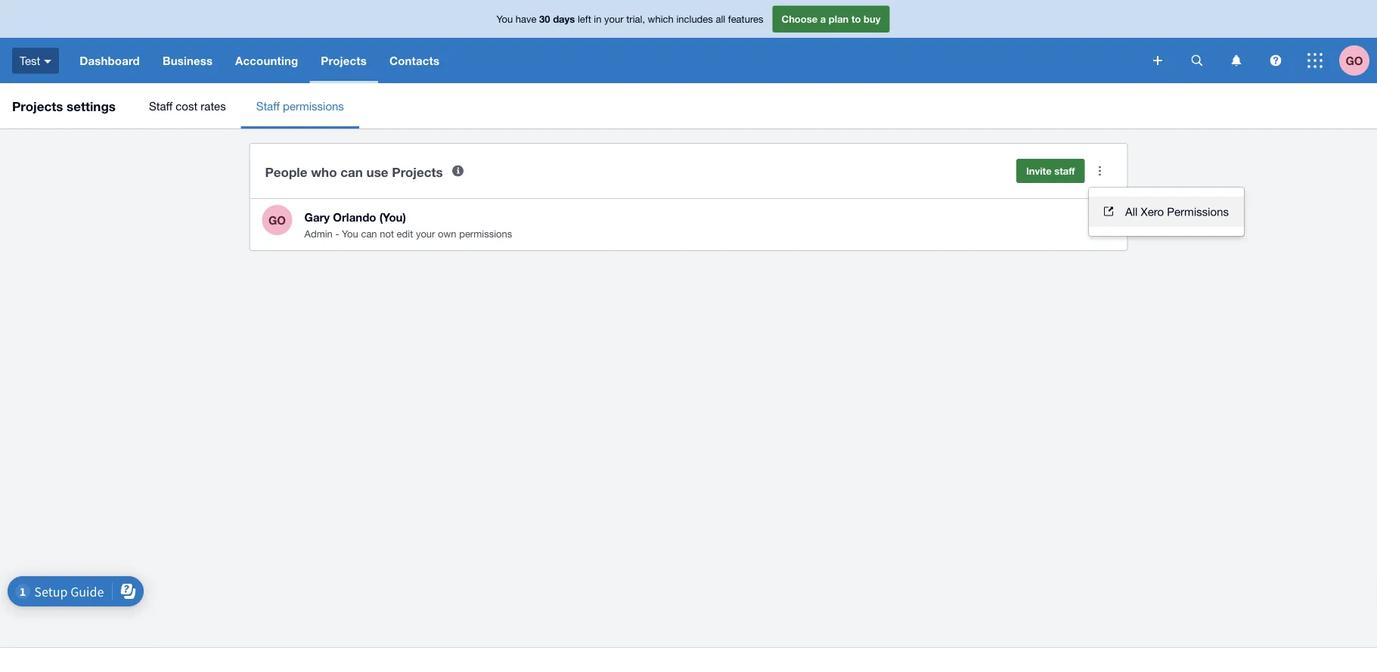 Task type: vqa. For each thing, say whether or not it's contained in the screenshot.
top New
no



Task type: locate. For each thing, give the bounding box(es) containing it.
0 vertical spatial go
[[1346, 54, 1363, 67]]

your right edit
[[416, 228, 435, 239]]

staff down 'accounting'
[[256, 99, 280, 112]]

have
[[516, 13, 537, 25]]

projects right use on the top of page
[[392, 164, 443, 179]]

permissions right own
[[459, 228, 512, 239]]

0 horizontal spatial your
[[416, 228, 435, 239]]

can
[[341, 164, 363, 179], [361, 228, 377, 239]]

you left have
[[497, 13, 513, 25]]

permissions down projects popup button
[[283, 99, 344, 112]]

to
[[852, 13, 861, 25]]

more options image
[[1085, 156, 1115, 186]]

permissions
[[283, 99, 344, 112], [459, 228, 512, 239]]

projects up the staff permissions
[[321, 54, 367, 67]]

0 horizontal spatial you
[[342, 228, 358, 239]]

0 vertical spatial your
[[604, 13, 624, 25]]

staff for staff permissions
[[256, 99, 280, 112]]

projects inside popup button
[[321, 54, 367, 67]]

test button
[[0, 38, 68, 83]]

1 horizontal spatial staff
[[256, 99, 280, 112]]

1 staff from the left
[[149, 99, 173, 112]]

edit
[[397, 228, 413, 239]]

more info image
[[443, 156, 473, 186]]

settings
[[67, 98, 116, 113]]

cost
[[176, 99, 198, 112]]

banner
[[0, 0, 1377, 83]]

own
[[438, 228, 457, 239]]

1 horizontal spatial you
[[497, 13, 513, 25]]

business
[[163, 54, 213, 67]]

buy
[[864, 13, 881, 25]]

contacts button
[[378, 38, 451, 83]]

all
[[716, 13, 725, 25]]

you
[[497, 13, 513, 25], [342, 228, 358, 239]]

permissions inside 'gary orlando (you) admin - you can not edit your own permissions'
[[459, 228, 512, 239]]

staff cost rates link
[[134, 83, 241, 129]]

1 vertical spatial permissions
[[459, 228, 512, 239]]

choose
[[782, 13, 818, 25]]

rates
[[201, 99, 226, 112]]

you have 30 days left in your trial, which includes all features
[[497, 13, 764, 25]]

features
[[728, 13, 764, 25]]

dashboard link
[[68, 38, 151, 83]]

all xero permissions list box
[[1089, 188, 1244, 236]]

0 horizontal spatial staff
[[149, 99, 173, 112]]

staff left cost
[[149, 99, 173, 112]]

left
[[578, 13, 591, 25]]

staff permissions
[[256, 99, 344, 112]]

go
[[1346, 54, 1363, 67], [268, 213, 286, 227]]

you inside 'gary orlando (you) admin - you can not edit your own permissions'
[[342, 228, 358, 239]]

0 vertical spatial permissions
[[283, 99, 344, 112]]

-
[[335, 228, 339, 239]]

your right in
[[604, 13, 624, 25]]

use
[[367, 164, 388, 179]]

not
[[380, 228, 394, 239]]

1 horizontal spatial projects
[[321, 54, 367, 67]]

0 horizontal spatial go
[[268, 213, 286, 227]]

2 staff from the left
[[256, 99, 280, 112]]

1 vertical spatial you
[[342, 228, 358, 239]]

banner containing dashboard
[[0, 0, 1377, 83]]

projects down test popup button
[[12, 98, 63, 113]]

0 horizontal spatial svg image
[[44, 60, 52, 63]]

1 horizontal spatial go
[[1346, 54, 1363, 67]]

you right "-"
[[342, 228, 358, 239]]

your
[[604, 13, 624, 25], [416, 228, 435, 239]]

all xero permissions link
[[1089, 197, 1244, 227]]

2 horizontal spatial projects
[[392, 164, 443, 179]]

1 vertical spatial projects
[[12, 98, 63, 113]]

invite
[[1026, 165, 1052, 177]]

includes
[[676, 13, 713, 25]]

admin
[[304, 228, 333, 239]]

can left not
[[361, 228, 377, 239]]

0 vertical spatial projects
[[321, 54, 367, 67]]

svg image
[[1232, 55, 1242, 66], [44, 60, 52, 63]]

1 horizontal spatial permissions
[[459, 228, 512, 239]]

go button
[[1339, 38, 1377, 83]]

navigation containing dashboard
[[68, 38, 1143, 83]]

1 vertical spatial go
[[268, 213, 286, 227]]

can left use on the top of page
[[341, 164, 363, 179]]

1 horizontal spatial your
[[604, 13, 624, 25]]

trial,
[[626, 13, 645, 25]]

1 vertical spatial your
[[416, 228, 435, 239]]

navigation
[[68, 38, 1143, 83]]

0 vertical spatial you
[[497, 13, 513, 25]]

1 vertical spatial can
[[361, 228, 377, 239]]

svg image
[[1308, 53, 1323, 68], [1192, 55, 1203, 66], [1270, 55, 1282, 66], [1153, 56, 1162, 65]]

projects
[[321, 54, 367, 67], [12, 98, 63, 113], [392, 164, 443, 179]]

staff
[[149, 99, 173, 112], [256, 99, 280, 112]]

0 horizontal spatial projects
[[12, 98, 63, 113]]

0 vertical spatial can
[[341, 164, 363, 179]]



Task type: describe. For each thing, give the bounding box(es) containing it.
choose a plan to buy
[[782, 13, 881, 25]]

svg image inside test popup button
[[44, 60, 52, 63]]

staff cost rates
[[149, 99, 226, 112]]

staff permissions link
[[241, 83, 359, 129]]

all xero permissions group
[[1089, 188, 1244, 236]]

all
[[1125, 205, 1138, 218]]

xero
[[1141, 205, 1164, 218]]

30
[[539, 13, 550, 25]]

1 horizontal spatial svg image
[[1232, 55, 1242, 66]]

invite staff
[[1026, 165, 1075, 177]]

0 horizontal spatial permissions
[[283, 99, 344, 112]]

invite staff button
[[1016, 159, 1085, 183]]

gary
[[304, 210, 330, 224]]

people who can use projects
[[265, 164, 443, 179]]

2 vertical spatial projects
[[392, 164, 443, 179]]

which
[[648, 13, 674, 25]]

permissions
[[1167, 205, 1229, 218]]

go inside popup button
[[1346, 54, 1363, 67]]

accounting
[[235, 54, 298, 67]]

your inside 'gary orlando (you) admin - you can not edit your own permissions'
[[416, 228, 435, 239]]

in
[[594, 13, 602, 25]]

days
[[553, 13, 575, 25]]

dashboard
[[80, 54, 140, 67]]

test
[[20, 54, 40, 67]]

(you)
[[379, 210, 406, 224]]

projects button
[[310, 38, 378, 83]]

staff
[[1054, 165, 1075, 177]]

gary orlando (you) admin - you can not edit your own permissions
[[304, 210, 512, 239]]

projects for projects settings
[[12, 98, 63, 113]]

your inside 'banner'
[[604, 13, 624, 25]]

who
[[311, 164, 337, 179]]

projects settings
[[12, 98, 116, 113]]

contacts
[[389, 54, 440, 67]]

all xero permissions
[[1125, 205, 1229, 218]]

staff for staff cost rates
[[149, 99, 173, 112]]

orlando
[[333, 210, 376, 224]]

can inside 'gary orlando (you) admin - you can not edit your own permissions'
[[361, 228, 377, 239]]

accounting button
[[224, 38, 310, 83]]

projects for projects
[[321, 54, 367, 67]]

people
[[265, 164, 307, 179]]

plan
[[829, 13, 849, 25]]

business button
[[151, 38, 224, 83]]

a
[[820, 13, 826, 25]]



